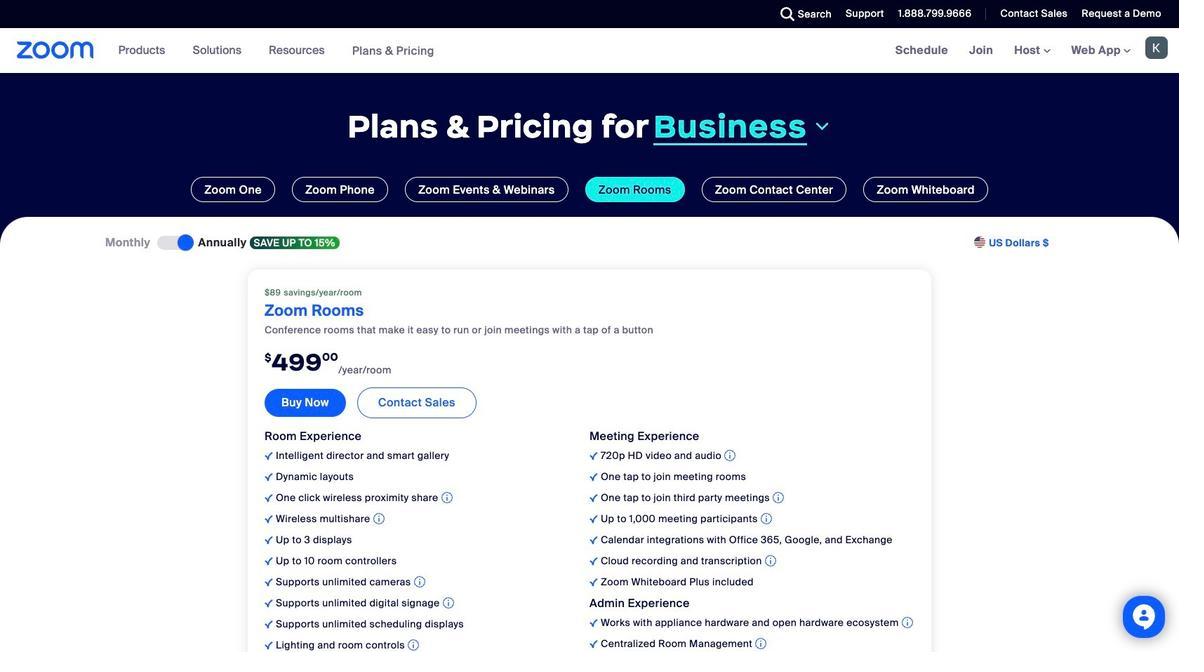 Task type: vqa. For each thing, say whether or not it's contained in the screenshot.
Link Image
no



Task type: describe. For each thing, give the bounding box(es) containing it.
meetings navigation
[[885, 28, 1179, 74]]

down image
[[813, 118, 832, 135]]

zoom logo image
[[17, 41, 94, 59]]

profile picture image
[[1145, 36, 1168, 59]]



Task type: locate. For each thing, give the bounding box(es) containing it.
product information navigation
[[108, 28, 445, 74]]

banner
[[0, 28, 1179, 74]]

main content
[[0, 28, 1179, 652]]

tabs of zoom services tab list
[[21, 177, 1158, 202]]



